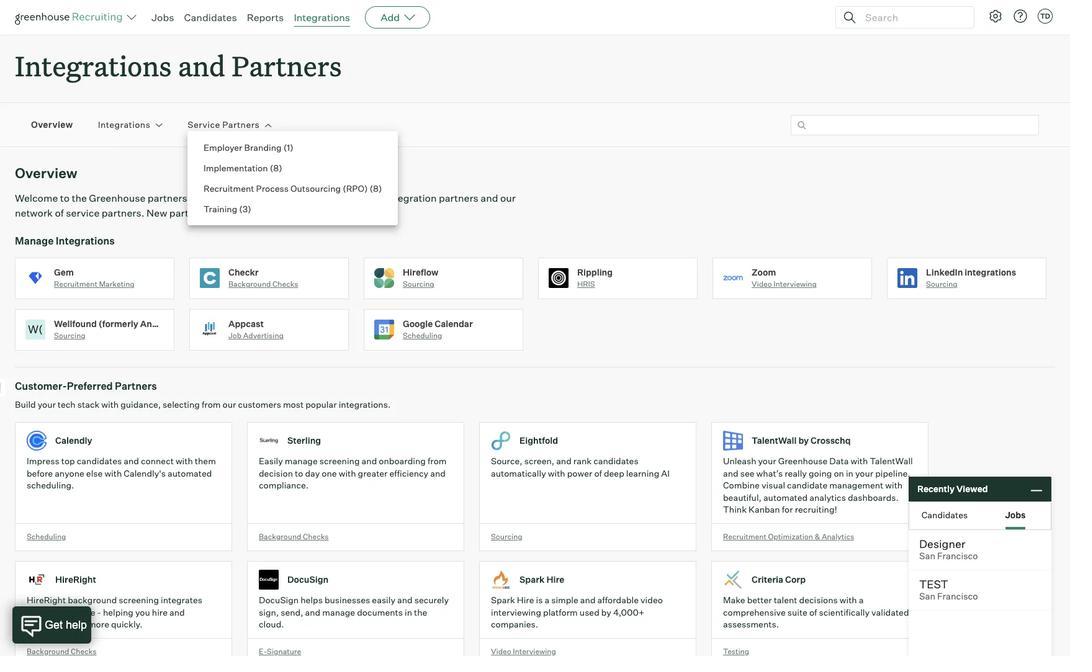 Task type: locate. For each thing, give the bounding box(es) containing it.
service
[[188, 120, 220, 130]]

sourcing down wellfound
[[54, 331, 86, 340]]

1 vertical spatial talent
[[63, 619, 86, 630]]

you left hire
[[135, 607, 150, 618]]

impress top candidates and connect with them before anyone else with calendly's automated scheduling.
[[27, 456, 216, 491]]

integrates
[[161, 595, 202, 606]]

talent
[[774, 595, 798, 606], [63, 619, 86, 630]]

easily
[[372, 595, 396, 606]]

learning
[[627, 468, 660, 479]]

you up click
[[265, 192, 282, 204]]

to left day
[[295, 468, 303, 479]]

appcast
[[229, 318, 264, 329]]

0 horizontal spatial the
[[72, 192, 87, 204]]

rank
[[574, 456, 592, 467]]

integrations for integrations and partners
[[15, 47, 172, 84]]

jobs link
[[152, 11, 174, 24]]

your up management
[[856, 468, 874, 479]]

0 vertical spatial the
[[72, 192, 87, 204]]

menu
[[188, 131, 398, 225]]

( right the training
[[239, 204, 243, 214]]

1 vertical spatial background checks
[[27, 647, 97, 656]]

documents
[[357, 607, 403, 618]]

service partners link
[[188, 119, 260, 131]]

partners down reports link
[[232, 47, 342, 84]]

scheduling down scheduling.
[[27, 532, 66, 541]]

wellfound (formerly angellist talent) sourcing
[[54, 318, 213, 340]]

sourcing
[[403, 280, 435, 289], [927, 280, 958, 289], [54, 331, 86, 340], [491, 532, 523, 541]]

checks for easily manage screening and onboarding from decision to day one with greater efficiency and compliance.
[[303, 532, 329, 541]]

rippling
[[578, 267, 613, 277]]

1 vertical spatial interviewing
[[513, 647, 556, 656]]

1 vertical spatial hireright
[[27, 595, 66, 606]]

0 vertical spatial checks
[[273, 280, 298, 289]]

0 vertical spatial integrations link
[[294, 11, 350, 24]]

0 vertical spatial hire
[[547, 575, 565, 585]]

1
[[287, 142, 290, 153]]

1 horizontal spatial background checks
[[259, 532, 329, 541]]

interviewing down companies.
[[513, 647, 556, 656]]

0 vertical spatial you
[[265, 192, 282, 204]]

1 horizontal spatial your
[[759, 456, 777, 467]]

0 vertical spatial background
[[229, 280, 271, 289]]

0 horizontal spatial screening
[[119, 595, 159, 606]]

0 horizontal spatial integrations link
[[98, 119, 151, 131]]

talent left more in the bottom of the page
[[63, 619, 86, 630]]

screening inside easily manage screening and onboarding from decision to day one with greater efficiency and compliance.
[[320, 456, 360, 467]]

a right just
[[248, 207, 253, 219]]

hire left 'is'
[[517, 595, 534, 606]]

partnerships
[[148, 192, 207, 204]]

1 vertical spatial from
[[428, 456, 447, 467]]

greenhouse recruiting image
[[15, 10, 127, 25]]

testing
[[724, 647, 750, 656]]

san for designer
[[920, 551, 936, 562]]

screening up one
[[320, 456, 360, 467]]

san down the 'designer san francisco'
[[920, 591, 936, 602]]

background
[[68, 595, 117, 606]]

0 horizontal spatial of
[[55, 207, 64, 219]]

0 horizontal spatial manage
[[285, 456, 318, 467]]

of inside make better talent decisions with a comprehensive suite of scientifically validated assessments.
[[810, 607, 818, 618]]

2 horizontal spatial of
[[810, 607, 818, 618]]

recruitment inside gem recruitment marketing
[[54, 280, 97, 289]]

450+
[[358, 192, 384, 204]]

(rpo)
[[343, 183, 368, 194]]

our
[[340, 192, 356, 204], [501, 192, 516, 204], [223, 399, 236, 410]]

google
[[403, 318, 433, 329]]

tech
[[58, 399, 76, 410]]

video down zoom
[[752, 280, 772, 289]]

None text field
[[791, 115, 1040, 135]]

sourcing down linkedin
[[927, 280, 958, 289]]

from up efficiency
[[428, 456, 447, 467]]

1 san from the top
[[920, 551, 936, 562]]

manage inside easily manage screening and onboarding from decision to day one with greater efficiency and compliance.
[[285, 456, 318, 467]]

scheduling
[[403, 331, 443, 340], [27, 532, 66, 541]]

recruitment down gem
[[54, 280, 97, 289]]

spark up 'is'
[[520, 575, 545, 585]]

the up service
[[72, 192, 87, 204]]

0 vertical spatial partners
[[232, 47, 342, 84]]

1 vertical spatial you
[[135, 607, 150, 618]]

2 horizontal spatial recruitment
[[724, 532, 767, 541]]

greenhouse up partners. at the left top of page
[[89, 192, 146, 204]]

1 vertical spatial talentwall
[[870, 456, 913, 467]]

1 vertical spatial in
[[405, 607, 412, 618]]

checks down more in the bottom of the page
[[71, 647, 97, 656]]

1 vertical spatial scheduling
[[27, 532, 66, 541]]

1 vertical spatial video
[[491, 647, 512, 656]]

background
[[229, 280, 271, 289], [259, 532, 302, 541], [27, 647, 69, 656]]

background checks down onboard
[[27, 647, 97, 656]]

hireflow
[[403, 267, 439, 277]]

zoom
[[752, 267, 777, 277]]

francisco up test san francisco at bottom
[[938, 551, 979, 562]]

background for hireright background screening integrates with greenhouse - helping you hire and onboard talent more quickly.
[[27, 647, 69, 656]]

1 horizontal spatial in
[[847, 468, 854, 479]]

interviewing down zoom
[[774, 280, 817, 289]]

integrations for the bottom integrations link
[[98, 120, 151, 130]]

partners up employer branding ( 1 )
[[222, 120, 260, 130]]

your for unleash
[[759, 456, 777, 467]]

(formerly
[[99, 318, 138, 329]]

scheduling inside google calendar scheduling
[[403, 331, 443, 340]]

manage up day
[[285, 456, 318, 467]]

0 horizontal spatial in
[[405, 607, 412, 618]]

explore
[[303, 192, 338, 204]]

0 vertical spatial by
[[799, 436, 809, 446]]

implementation ( 8 )
[[204, 163, 282, 173]]

3
[[243, 204, 248, 214]]

sourcing down hireflow
[[403, 280, 435, 289]]

1 vertical spatial recruitment
[[54, 280, 97, 289]]

1 horizontal spatial talent
[[774, 595, 798, 606]]

branding
[[244, 142, 282, 153]]

partners right 'integration'
[[439, 192, 479, 204]]

0 horizontal spatial from
[[202, 399, 221, 410]]

candidate
[[788, 480, 828, 491]]

recruitment process outsourcing (rpo) ( 8 )
[[204, 183, 382, 194]]

job
[[229, 331, 242, 340]]

automated up for
[[764, 492, 808, 503]]

simple
[[552, 595, 579, 606]]

the inside welcome to the greenhouse partnerships page where you can explore our 450+ integration partners and our network of service partners. new partners are just a click away.
[[72, 192, 87, 204]]

with up scientifically
[[840, 595, 858, 606]]

and
[[178, 47, 225, 84], [481, 192, 498, 204], [124, 456, 139, 467], [362, 456, 377, 467], [557, 456, 572, 467], [431, 468, 446, 479], [724, 468, 739, 479], [398, 595, 413, 606], [581, 595, 596, 606], [170, 607, 185, 618], [305, 607, 321, 618]]

with right one
[[339, 468, 356, 479]]

0 vertical spatial manage
[[285, 456, 318, 467]]

1 vertical spatial your
[[759, 456, 777, 467]]

and inside welcome to the greenhouse partnerships page where you can explore our 450+ integration partners and our network of service partners. new partners are just a click away.
[[481, 192, 498, 204]]

interviewing
[[774, 280, 817, 289], [513, 647, 556, 656]]

with down screen,
[[548, 468, 566, 479]]

1 horizontal spatial automated
[[764, 492, 808, 503]]

test
[[920, 578, 949, 591]]

can
[[284, 192, 301, 204]]

0 vertical spatial jobs
[[152, 11, 174, 24]]

easily manage screening and onboarding from decision to day one with greater efficiency and compliance.
[[259, 456, 447, 491]]

viewed
[[957, 484, 989, 495]]

combine
[[724, 480, 760, 491]]

screening inside hireright background screening integrates with greenhouse - helping you hire and onboard talent more quickly.
[[119, 595, 159, 606]]

partners.
[[102, 207, 144, 219]]

day
[[305, 468, 320, 479]]

of inside source, screen, and rank candidates automatically with power of deep learning ai
[[595, 468, 602, 479]]

1 vertical spatial manage
[[322, 607, 355, 618]]

1 horizontal spatial of
[[595, 468, 602, 479]]

2 horizontal spatial a
[[859, 595, 864, 606]]

video down companies.
[[491, 647, 512, 656]]

greenhouse inside welcome to the greenhouse partnerships page where you can explore our 450+ integration partners and our network of service partners. new partners are just a click away.
[[89, 192, 146, 204]]

1 vertical spatial background
[[259, 532, 302, 541]]

0 vertical spatial docusign
[[288, 575, 329, 585]]

docusign inside docusign helps businesses easily and securely sign, send, and manage documents in the cloud.
[[259, 595, 299, 606]]

partners up guidance, at the bottom left of the page
[[115, 380, 157, 393]]

background down compliance.
[[259, 532, 302, 541]]

by left crosschq
[[799, 436, 809, 446]]

compliance.
[[259, 480, 309, 491]]

recruitment up training ( 3 )
[[204, 183, 254, 194]]

used
[[580, 607, 600, 618]]

1 vertical spatial the
[[414, 607, 428, 618]]

with down pipeline. on the right bottom of the page
[[886, 480, 903, 491]]

1 vertical spatial to
[[295, 468, 303, 479]]

a right 'is'
[[545, 595, 550, 606]]

screening
[[320, 456, 360, 467], [119, 595, 159, 606]]

francisco down the 'designer san francisco'
[[938, 591, 979, 602]]

docusign up helps
[[288, 575, 329, 585]]

checks up appcast job advertising
[[273, 280, 298, 289]]

menu containing employer branding
[[188, 131, 398, 225]]

san inside test san francisco
[[920, 591, 936, 602]]

to up service
[[60, 192, 70, 204]]

0 horizontal spatial you
[[135, 607, 150, 618]]

scheduling.
[[27, 480, 74, 491]]

1 horizontal spatial hire
[[547, 575, 565, 585]]

0 vertical spatial video
[[752, 280, 772, 289]]

automated inside impress top candidates and connect with them before anyone else with calendly's automated scheduling.
[[168, 468, 212, 479]]

1 vertical spatial jobs
[[1006, 510, 1026, 520]]

2 vertical spatial recruitment
[[724, 532, 767, 541]]

pipeline.
[[876, 468, 911, 479]]

to inside easily manage screening and onboarding from decision to day one with greater efficiency and compliance.
[[295, 468, 303, 479]]

) up process
[[279, 163, 282, 173]]

1 vertical spatial greenhouse
[[779, 456, 828, 467]]

0 horizontal spatial candidates
[[77, 456, 122, 467]]

0 horizontal spatial to
[[60, 192, 70, 204]]

1 vertical spatial partners
[[169, 207, 209, 219]]

1 horizontal spatial recruitment
[[204, 183, 254, 194]]

francisco for test
[[938, 591, 979, 602]]

recruitment for recruitment optimization & analytics
[[724, 532, 767, 541]]

of left service
[[55, 207, 64, 219]]

by inside 'spark hire is a simple and affordable video interviewing platform used by 4,000+ companies.'
[[602, 607, 612, 618]]

automated down them
[[168, 468, 212, 479]]

candidates up else
[[77, 456, 122, 467]]

san up test
[[920, 551, 936, 562]]

1 candidates from the left
[[77, 456, 122, 467]]

before
[[27, 468, 53, 479]]

recruitment inside menu
[[204, 183, 254, 194]]

hireright up onboard
[[27, 595, 66, 606]]

just
[[228, 207, 246, 219]]

and inside hireright background screening integrates with greenhouse - helping you hire and onboard talent more quickly.
[[170, 607, 185, 618]]

0 vertical spatial talent
[[774, 595, 798, 606]]

2 francisco from the top
[[938, 591, 979, 602]]

0 horizontal spatial recruitment
[[54, 280, 97, 289]]

0 vertical spatial san
[[920, 551, 936, 562]]

0 vertical spatial talentwall
[[752, 436, 797, 446]]

candidates inside impress top candidates and connect with them before anyone else with calendly's automated scheduling.
[[77, 456, 122, 467]]

2 candidates from the left
[[594, 456, 639, 467]]

0 horizontal spatial a
[[248, 207, 253, 219]]

2 vertical spatial partners
[[115, 380, 157, 393]]

from inside easily manage screening and onboarding from decision to day one with greater efficiency and compliance.
[[428, 456, 447, 467]]

1 horizontal spatial video
[[752, 280, 772, 289]]

1 horizontal spatial from
[[428, 456, 447, 467]]

1 horizontal spatial a
[[545, 595, 550, 606]]

a up scientifically
[[859, 595, 864, 606]]

) right (rpo)
[[379, 183, 382, 194]]

background checks down compliance.
[[259, 532, 329, 541]]

in right documents
[[405, 607, 412, 618]]

0 vertical spatial hireright
[[55, 575, 96, 585]]

8 up process
[[273, 163, 279, 173]]

0 horizontal spatial talent
[[63, 619, 86, 630]]

1 vertical spatial partners
[[222, 120, 260, 130]]

of left deep
[[595, 468, 602, 479]]

background down onboard
[[27, 647, 69, 656]]

screening up helping
[[119, 595, 159, 606]]

2 san from the top
[[920, 591, 936, 602]]

partners down partnerships
[[169, 207, 209, 219]]

in right on
[[847, 468, 854, 479]]

jobs
[[152, 11, 174, 24], [1006, 510, 1026, 520]]

your up what's
[[759, 456, 777, 467]]

0 vertical spatial recruitment
[[204, 183, 254, 194]]

0 vertical spatial screening
[[320, 456, 360, 467]]

a inside welcome to the greenhouse partnerships page where you can explore our 450+ integration partners and our network of service partners. new partners are just a click away.
[[248, 207, 253, 219]]

1 horizontal spatial talentwall
[[870, 456, 913, 467]]

hireright
[[55, 575, 96, 585], [27, 595, 66, 606]]

talent up suite
[[774, 595, 798, 606]]

from
[[202, 399, 221, 410], [428, 456, 447, 467]]

your down customer-
[[38, 399, 56, 410]]

recruitment down the think
[[724, 532, 767, 541]]

0 horizontal spatial hire
[[517, 595, 534, 606]]

1 horizontal spatial candidates
[[594, 456, 639, 467]]

francisco inside test san francisco
[[938, 591, 979, 602]]

hire inside 'spark hire is a simple and affordable video interviewing platform used by 4,000+ companies.'
[[517, 595, 534, 606]]

2 vertical spatial checks
[[71, 647, 97, 656]]

in
[[847, 468, 854, 479], [405, 607, 412, 618]]

manage integrations
[[15, 235, 115, 247]]

from right selecting
[[202, 399, 221, 410]]

scheduling down google
[[403, 331, 443, 340]]

recently
[[918, 484, 955, 495]]

greenhouse
[[89, 192, 146, 204], [779, 456, 828, 467], [46, 607, 95, 618]]

hireright up background
[[55, 575, 96, 585]]

training ( 3 )
[[204, 204, 251, 214]]

integrations for the rightmost integrations link
[[294, 11, 350, 24]]

calendly
[[55, 436, 92, 446]]

2 vertical spatial of
[[810, 607, 818, 618]]

0 vertical spatial spark
[[520, 575, 545, 585]]

0 vertical spatial interviewing
[[774, 280, 817, 289]]

0 vertical spatial to
[[60, 192, 70, 204]]

talentwall up pipeline. on the right bottom of the page
[[870, 456, 913, 467]]

0 vertical spatial greenhouse
[[89, 192, 146, 204]]

checks down compliance.
[[303, 532, 329, 541]]

better
[[748, 595, 772, 606]]

candidates
[[184, 11, 237, 24]]

0 vertical spatial 8
[[273, 163, 279, 173]]

background down the checkr on the left top
[[229, 280, 271, 289]]

designer san francisco
[[920, 537, 979, 562]]

1 horizontal spatial spark
[[520, 575, 545, 585]]

manage
[[285, 456, 318, 467], [322, 607, 355, 618]]

spark for spark hire is a simple and affordable video interviewing platform used by 4,000+ companies.
[[491, 595, 515, 606]]

1 horizontal spatial interviewing
[[774, 280, 817, 289]]

1 vertical spatial automated
[[764, 492, 808, 503]]

1 vertical spatial docusign
[[259, 595, 299, 606]]

hire
[[152, 607, 168, 618]]

by right used
[[602, 607, 612, 618]]

8 right (rpo)
[[373, 183, 379, 194]]

crosschq
[[811, 436, 851, 446]]

of inside welcome to the greenhouse partnerships page where you can explore our 450+ integration partners and our network of service partners. new partners are just a click away.
[[55, 207, 64, 219]]

a inside 'spark hire is a simple and affordable video interviewing platform used by 4,000+ companies.'
[[545, 595, 550, 606]]

you inside hireright background screening integrates with greenhouse - helping you hire and onboard talent more quickly.
[[135, 607, 150, 618]]

your
[[38, 399, 56, 410], [759, 456, 777, 467], [856, 468, 874, 479]]

spark up interviewing
[[491, 595, 515, 606]]

) right branding
[[290, 142, 294, 153]]

hireright inside hireright background screening integrates with greenhouse - helping you hire and onboard talent more quickly.
[[27, 595, 66, 606]]

francisco inside the 'designer san francisco'
[[938, 551, 979, 562]]

recruitment for recruitment process outsourcing (rpo) ( 8 )
[[204, 183, 254, 194]]

0 horizontal spatial jobs
[[152, 11, 174, 24]]

greenhouse up the really
[[779, 456, 828, 467]]

1 vertical spatial san
[[920, 591, 936, 602]]

hire up simple
[[547, 575, 565, 585]]

service partners
[[188, 120, 260, 130]]

1 vertical spatial screening
[[119, 595, 159, 606]]

affordable
[[598, 595, 639, 606]]

0 vertical spatial scheduling
[[403, 331, 443, 340]]

the down securely
[[414, 607, 428, 618]]

companies.
[[491, 619, 539, 630]]

0 vertical spatial your
[[38, 399, 56, 410]]

1 horizontal spatial the
[[414, 607, 428, 618]]

1 vertical spatial hire
[[517, 595, 534, 606]]

1 francisco from the top
[[938, 551, 979, 562]]

1 horizontal spatial you
[[265, 192, 282, 204]]

-
[[97, 607, 101, 618]]

greenhouse down background
[[46, 607, 95, 618]]

new
[[147, 207, 167, 219]]

candidates up deep
[[594, 456, 639, 467]]

1 horizontal spatial scheduling
[[403, 331, 443, 340]]

1 horizontal spatial checks
[[273, 280, 298, 289]]

0 vertical spatial francisco
[[938, 551, 979, 562]]

what's
[[757, 468, 783, 479]]

and inside unleash your greenhouse data with talentwall and see what's really going on in your pipeline. combine visual candidate management with beautiful, automated analytics dashboards. think kanban for recruiting!
[[724, 468, 739, 479]]

cloud.
[[259, 619, 284, 630]]

manage down businesses
[[322, 607, 355, 618]]

0 horizontal spatial video
[[491, 647, 512, 656]]

to inside welcome to the greenhouse partnerships page where you can explore our 450+ integration partners and our network of service partners. new partners are just a click away.
[[60, 192, 70, 204]]

san inside the 'designer san francisco'
[[920, 551, 936, 562]]

1 vertical spatial 8
[[373, 183, 379, 194]]

) right just
[[248, 204, 251, 214]]

the
[[72, 192, 87, 204], [414, 607, 428, 618]]

with up onboard
[[27, 607, 44, 618]]

businesses
[[325, 595, 370, 606]]

service
[[66, 207, 100, 219]]

talentwall up what's
[[752, 436, 797, 446]]

candidates inside source, screen, and rank candidates automatically with power of deep learning ai
[[594, 456, 639, 467]]

greenhouse inside unleash your greenhouse data with talentwall and see what's really going on in your pipeline. combine visual candidate management with beautiful, automated analytics dashboards. think kanban for recruiting!
[[779, 456, 828, 467]]

spark inside 'spark hire is a simple and affordable video interviewing platform used by 4,000+ companies.'
[[491, 595, 515, 606]]

of down decisions
[[810, 607, 818, 618]]

docusign up sign,
[[259, 595, 299, 606]]



Task type: vqa. For each thing, say whether or not it's contained in the screenshot.


Task type: describe. For each thing, give the bounding box(es) containing it.
assessments.
[[724, 619, 779, 630]]

( right (rpo)
[[370, 183, 373, 194]]

suite
[[788, 607, 808, 618]]

td button
[[1038, 9, 1053, 24]]

build your tech stack with guidance, selecting from our customers most popular integrations.
[[15, 399, 391, 410]]

selecting
[[163, 399, 200, 410]]

criteria corp
[[752, 575, 806, 585]]

with left them
[[176, 456, 193, 467]]

hireright for hireright
[[55, 575, 96, 585]]

are
[[211, 207, 226, 219]]

source,
[[491, 456, 523, 467]]

partners for integrations and partners
[[232, 47, 342, 84]]

your for build
[[38, 399, 56, 410]]

optimization
[[769, 532, 814, 541]]

2 horizontal spatial our
[[501, 192, 516, 204]]

integrations
[[965, 267, 1017, 277]]

screening for one
[[320, 456, 360, 467]]

kanban
[[749, 504, 781, 515]]

interviewing inside zoom video interviewing
[[774, 280, 817, 289]]

quickly.
[[111, 619, 143, 630]]

2 vertical spatial your
[[856, 468, 874, 479]]

gem recruitment marketing
[[54, 267, 135, 289]]

hire for spark hire
[[547, 575, 565, 585]]

with inside source, screen, and rank candidates automatically with power of deep learning ai
[[548, 468, 566, 479]]

spark hire
[[520, 575, 565, 585]]

customers
[[238, 399, 281, 410]]

san for test
[[920, 591, 936, 602]]

greater
[[358, 468, 388, 479]]

away.
[[279, 207, 305, 219]]

linkedin integrations sourcing
[[927, 267, 1017, 289]]

talent inside hireright background screening integrates with greenhouse - helping you hire and onboard talent more quickly.
[[63, 619, 86, 630]]

1 vertical spatial overview
[[15, 165, 77, 181]]

spark hire is a simple and affordable video interviewing platform used by 4,000+ companies.
[[491, 595, 663, 630]]

with right data
[[851, 456, 869, 467]]

0 horizontal spatial our
[[223, 399, 236, 410]]

with right stack on the left of the page
[[101, 399, 119, 410]]

greenhouse inside hireright background screening integrates with greenhouse - helping you hire and onboard talent more quickly.
[[46, 607, 95, 618]]

1 horizontal spatial 8
[[373, 183, 379, 194]]

overview link
[[31, 119, 73, 131]]

checkr background checks
[[229, 267, 298, 289]]

recently viewed
[[918, 484, 989, 495]]

checks inside checkr background checks
[[273, 280, 298, 289]]

0 vertical spatial overview
[[31, 120, 73, 130]]

unleash
[[724, 456, 757, 467]]

background inside checkr background checks
[[229, 280, 271, 289]]

configure image
[[989, 9, 1004, 24]]

them
[[195, 456, 216, 467]]

appcast job advertising
[[229, 318, 284, 340]]

francisco for designer
[[938, 551, 979, 562]]

for
[[782, 504, 794, 515]]

video interviewing
[[491, 647, 556, 656]]

ai
[[662, 468, 670, 479]]

comprehensive
[[724, 607, 786, 618]]

page
[[209, 192, 233, 204]]

screening for hire
[[119, 595, 159, 606]]

1 horizontal spatial our
[[340, 192, 356, 204]]

hireright for hireright background screening integrates with greenhouse - helping you hire and onboard talent more quickly.
[[27, 595, 66, 606]]

connect
[[141, 456, 174, 467]]

hire for spark hire is a simple and affordable video interviewing platform used by 4,000+ companies.
[[517, 595, 534, 606]]

decisions
[[800, 595, 838, 606]]

you inside welcome to the greenhouse partnerships page where you can explore our 450+ integration partners and our network of service partners. new partners are just a click away.
[[265, 192, 282, 204]]

video
[[641, 595, 663, 606]]

a inside make better talent decisions with a comprehensive suite of scientifically validated assessments.
[[859, 595, 864, 606]]

and inside impress top candidates and connect with them before anyone else with calendly's automated scheduling.
[[124, 456, 139, 467]]

impress
[[27, 456, 59, 467]]

0 horizontal spatial talentwall
[[752, 436, 797, 446]]

talentwall by crosschq
[[752, 436, 851, 446]]

talentwall inside unleash your greenhouse data with talentwall and see what's really going on in your pipeline. combine visual candidate management with beautiful, automated analytics dashboards. think kanban for recruiting!
[[870, 456, 913, 467]]

in inside unleash your greenhouse data with talentwall and see what's really going on in your pipeline. combine visual candidate management with beautiful, automated analytics dashboards. think kanban for recruiting!
[[847, 468, 854, 479]]

popular
[[306, 399, 337, 410]]

customer-preferred partners
[[15, 380, 157, 393]]

efficiency
[[390, 468, 429, 479]]

with inside easily manage screening and onboarding from decision to day one with greater efficiency and compliance.
[[339, 468, 356, 479]]

1 horizontal spatial by
[[799, 436, 809, 446]]

hireright background screening integrates with greenhouse - helping you hire and onboard talent more quickly.
[[27, 595, 202, 630]]

build
[[15, 399, 36, 410]]

beautiful,
[[724, 492, 762, 503]]

the inside docusign helps businesses easily and securely sign, send, and manage documents in the cloud.
[[414, 607, 428, 618]]

training
[[204, 204, 237, 214]]

onboarding
[[379, 456, 426, 467]]

manage inside docusign helps businesses easily and securely sign, send, and manage documents in the cloud.
[[322, 607, 355, 618]]

see
[[741, 468, 755, 479]]

on
[[834, 468, 845, 479]]

google calendar scheduling
[[403, 318, 473, 340]]

data
[[830, 456, 849, 467]]

with right else
[[105, 468, 122, 479]]

interviewing
[[491, 607, 542, 618]]

wellfound
[[54, 318, 97, 329]]

0 horizontal spatial interviewing
[[513, 647, 556, 656]]

talent inside make better talent decisions with a comprehensive suite of scientifically validated assessments.
[[774, 595, 798, 606]]

send,
[[281, 607, 303, 618]]

checks for hireright background screening integrates with greenhouse - helping you hire and onboard talent more quickly.
[[71, 647, 97, 656]]

1 vertical spatial integrations link
[[98, 119, 151, 131]]

advertising
[[243, 331, 284, 340]]

integrations and partners
[[15, 47, 342, 84]]

background checks for hireright background screening integrates with greenhouse - helping you hire and onboard talent more quickly.
[[27, 647, 97, 656]]

recruitment optimization & analytics
[[724, 532, 855, 541]]

0 horizontal spatial scheduling
[[27, 532, 66, 541]]

sourcing up spark hire
[[491, 532, 523, 541]]

with inside make better talent decisions with a comprehensive suite of scientifically validated assessments.
[[840, 595, 858, 606]]

video inside zoom video interviewing
[[752, 280, 772, 289]]

signature
[[267, 647, 301, 656]]

docusign for docusign helps businesses easily and securely sign, send, and manage documents in the cloud.
[[259, 595, 299, 606]]

1 horizontal spatial jobs
[[1006, 510, 1026, 520]]

docusign for docusign
[[288, 575, 329, 585]]

sign,
[[259, 607, 279, 618]]

integration
[[386, 192, 437, 204]]

automated inside unleash your greenhouse data with talentwall and see what's really going on in your pipeline. combine visual candidate management with beautiful, automated analytics dashboards. think kanban for recruiting!
[[764, 492, 808, 503]]

1 horizontal spatial partners
[[439, 192, 479, 204]]

more
[[88, 619, 109, 630]]

sourcing inside linkedin integrations sourcing
[[927, 280, 958, 289]]

candidates link
[[184, 11, 237, 24]]

in inside docusign helps businesses easily and securely sign, send, and manage documents in the cloud.
[[405, 607, 412, 618]]

1 horizontal spatial integrations link
[[294, 11, 350, 24]]

and inside source, screen, and rank candidates automatically with power of deep learning ai
[[557, 456, 572, 467]]

0 horizontal spatial partners
[[169, 207, 209, 219]]

Search text field
[[863, 8, 963, 26]]

0 horizontal spatial 8
[[273, 163, 279, 173]]

sourcing inside wellfound (formerly angellist talent) sourcing
[[54, 331, 86, 340]]

deep
[[604, 468, 625, 479]]

add
[[381, 11, 400, 24]]

( up process
[[270, 163, 273, 173]]

checkr
[[229, 267, 259, 277]]

of for source, screen, and rank candidates automatically with power of deep learning ai
[[595, 468, 602, 479]]

scientifically
[[819, 607, 870, 618]]

partners for customer-preferred partners
[[115, 380, 157, 393]]

welcome to the greenhouse partnerships page where you can explore our 450+ integration partners and our network of service partners. new partners are just a click away.
[[15, 192, 516, 219]]

partners inside service partners link
[[222, 120, 260, 130]]

stack
[[77, 399, 100, 410]]

and inside 'spark hire is a simple and affordable video interviewing platform used by 4,000+ companies.'
[[581, 595, 596, 606]]

sourcing inside hireflow sourcing
[[403, 280, 435, 289]]

automatically
[[491, 468, 546, 479]]

of for make better talent decisions with a comprehensive suite of scientifically validated assessments.
[[810, 607, 818, 618]]

spark for spark hire
[[520, 575, 545, 585]]

( right branding
[[284, 142, 287, 153]]

recruiting!
[[795, 504, 838, 515]]

helps
[[301, 595, 323, 606]]

source, screen, and rank candidates automatically with power of deep learning ai
[[491, 456, 670, 479]]

securely
[[415, 595, 449, 606]]

with inside hireright background screening integrates with greenhouse - helping you hire and onboard talent more quickly.
[[27, 607, 44, 618]]

sterling
[[288, 436, 321, 446]]

criteria
[[752, 575, 784, 585]]

helping
[[103, 607, 134, 618]]

background checks for easily manage screening and onboarding from decision to day one with greater efficiency and compliance.
[[259, 532, 329, 541]]

integrations.
[[339, 399, 391, 410]]

marketing
[[99, 280, 135, 289]]

background for easily manage screening and onboarding from decision to day one with greater efficiency and compliance.
[[259, 532, 302, 541]]

test san francisco
[[920, 578, 979, 602]]

top
[[61, 456, 75, 467]]



